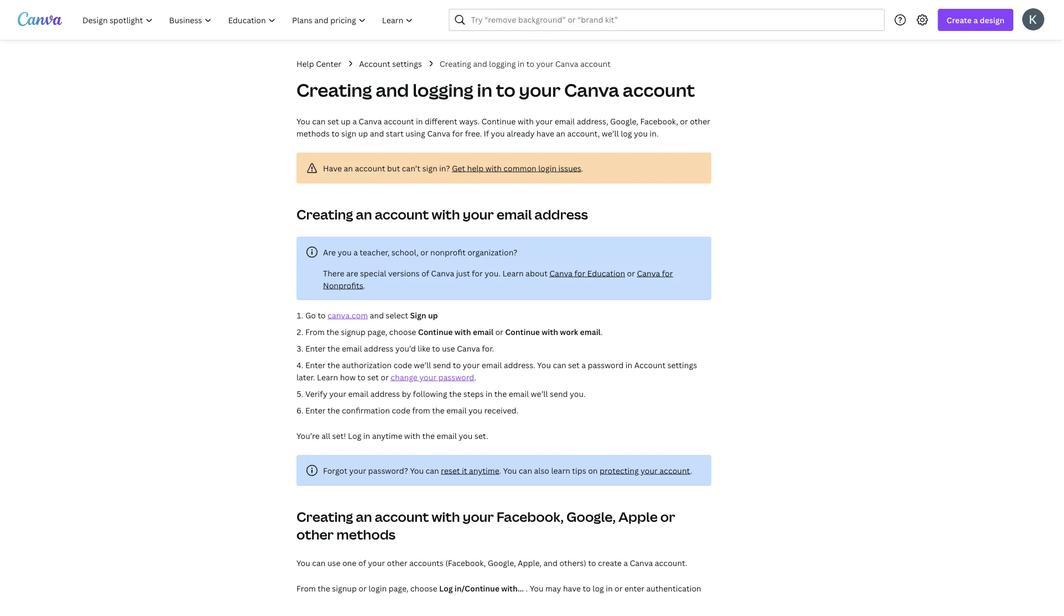 Task type: locate. For each thing, give the bounding box(es) containing it.
others)
[[560, 558, 586, 569]]

versions
[[388, 268, 420, 279]]

0 horizontal spatial use
[[328, 558, 341, 569]]

with down 'enter the confirmation code from the email you received.'
[[404, 431, 421, 441]]

1 horizontal spatial page,
[[389, 583, 409, 594]]

address down issues
[[535, 206, 588, 224]]

set
[[328, 116, 339, 126], [568, 360, 580, 370], [367, 372, 379, 383]]

1 horizontal spatial send
[[550, 389, 568, 399]]

0 horizontal spatial log
[[593, 583, 604, 594]]

2 horizontal spatial set
[[568, 360, 580, 370]]

0 horizontal spatial login
[[369, 583, 387, 594]]

canva for education link
[[550, 268, 625, 279]]

2 vertical spatial other
[[387, 558, 407, 569]]

teacher,
[[360, 247, 390, 258]]

also
[[534, 466, 549, 476]]

have inside you can set up a canva account in different ways. continue with your email address, google, facebook, or other methods to sign up and start using canva for free. if you already have an account, we'll log you in.
[[537, 128, 554, 139]]

creating and logging in to your canva account
[[440, 58, 611, 69], [297, 78, 695, 102]]

can left 'one' at the bottom left of page
[[312, 558, 326, 569]]

0 horizontal spatial of
[[358, 558, 366, 569]]

sign up have
[[341, 128, 356, 139]]

sign left in?
[[422, 163, 437, 173]]

your
[[536, 58, 553, 69], [519, 78, 561, 102], [536, 116, 553, 126], [463, 206, 494, 224], [463, 360, 480, 370], [420, 372, 437, 383], [329, 389, 346, 399], [349, 466, 366, 476], [641, 466, 658, 476], [463, 508, 494, 526], [368, 558, 385, 569], [359, 596, 376, 598]]

of right 'one' at the bottom left of page
[[358, 558, 366, 569]]

0 vertical spatial settings
[[392, 58, 422, 69]]

canva inside canva for nonprofits
[[637, 268, 660, 279]]

1 vertical spatial anytime
[[469, 466, 499, 476]]

can left reset
[[426, 466, 439, 476]]

an up teacher,
[[356, 206, 372, 224]]

1 vertical spatial logging
[[413, 78, 473, 102]]

password?
[[368, 466, 408, 476]]

1 vertical spatial choose
[[410, 583, 437, 594]]

later.
[[297, 372, 315, 383]]

login left issues
[[539, 163, 557, 173]]

0 vertical spatial google,
[[610, 116, 639, 126]]

use
[[442, 343, 455, 354], [328, 558, 341, 569]]

1 horizontal spatial methods
[[337, 526, 396, 544]]

log up if
[[439, 583, 453, 594]]

page,
[[368, 327, 387, 337], [389, 583, 409, 594]]

up right sign
[[428, 310, 438, 321]]

enter inside enter the authorization code we'll send to your email address. you can set a password in account settings later. learn how to set or
[[305, 360, 326, 370]]

0 vertical spatial log
[[621, 128, 632, 139]]

1 vertical spatial we'll
[[414, 360, 431, 370]]

1 vertical spatial methods
[[337, 526, 396, 544]]

have an account but can't sign in? get help with common login issues .
[[323, 163, 583, 173]]

are you a teacher, school, or nonprofit organization?
[[323, 247, 518, 258]]

email up confirmation
[[348, 389, 369, 399]]

other inside you can set up a canva account in different ways. continue with your email address, google, facebook, or other methods to sign up and start using canva for free. if you already have an account, we'll log you in.
[[690, 116, 711, 126]]

code down by
[[392, 405, 410, 416]]

1 horizontal spatial password
[[588, 360, 624, 370]]

set down authorization
[[367, 372, 379, 383]]

already
[[507, 128, 535, 139]]

with right help at the top of page
[[486, 163, 502, 173]]

log down the create
[[593, 583, 604, 594]]

confirmation
[[342, 405, 390, 416]]

your inside you can set up a canva account in different ways. continue with your email address, google, facebook, or other methods to sign up and start using canva for free. if you already have an account, we'll log you in.
[[536, 116, 553, 126]]

facebook, up in.
[[640, 116, 678, 126]]

google, up . you may have to log in or enter authentication codes related to your chosen account if prompted.
[[488, 558, 516, 569]]

0 vertical spatial signup
[[341, 327, 366, 337]]

account.
[[655, 558, 688, 569]]

0 vertical spatial account
[[359, 58, 390, 69]]

on
[[588, 466, 598, 476]]

1 horizontal spatial up
[[358, 128, 368, 139]]

from for from the signup or login page, choose log in/continue with...
[[297, 583, 316, 594]]

have right may
[[563, 583, 581, 594]]

0 vertical spatial log
[[348, 431, 362, 441]]

have
[[323, 163, 342, 173]]

an right have
[[344, 163, 353, 173]]

google, down on at the right bottom of page
[[567, 508, 616, 526]]

1 horizontal spatial logging
[[489, 58, 516, 69]]

1 vertical spatial set
[[568, 360, 580, 370]]

account inside creating an account with your facebook, google, apple or other methods
[[375, 508, 429, 526]]

google, inside you can set up a canva account in different ways. continue with your email address, google, facebook, or other methods to sign up and start using canva for free. if you already have an account, we'll log you in.
[[610, 116, 639, 126]]

1 vertical spatial account
[[634, 360, 666, 370]]

log left in.
[[621, 128, 632, 139]]

email inside you can set up a canva account in different ways. continue with your email address, google, facebook, or other methods to sign up and start using canva for free. if you already have an account, we'll log you in.
[[555, 116, 575, 126]]

how
[[340, 372, 356, 383]]

0 horizontal spatial other
[[297, 526, 334, 544]]

0 vertical spatial password
[[588, 360, 624, 370]]

education
[[587, 268, 625, 279]]

0 horizontal spatial sign
[[341, 128, 356, 139]]

facebook, up the apple,
[[497, 508, 564, 526]]

1 horizontal spatial sign
[[422, 163, 437, 173]]

help
[[467, 163, 484, 173]]

methods inside you can set up a canva account in different ways. continue with your email address, google, facebook, or other methods to sign up and start using canva for free. if you already have an account, we'll log you in.
[[297, 128, 330, 139]]

about
[[526, 268, 548, 279]]

you left set. at the bottom of page
[[459, 431, 473, 441]]

of right versions on the left top of the page
[[422, 268, 429, 279]]

enter the authorization code we'll send to your email address. you can set a password in account settings later. learn how to set or
[[297, 360, 697, 383]]

1 vertical spatial enter
[[305, 360, 326, 370]]

2 enter from the top
[[305, 360, 326, 370]]

choose down accounts
[[410, 583, 437, 594]]

enter for enter the confirmation code from the email you received.
[[305, 405, 326, 416]]

canva.com link
[[328, 310, 368, 321]]

0 vertical spatial set
[[328, 116, 339, 126]]

enter
[[625, 583, 645, 594]]

nonprofits
[[323, 280, 363, 291]]

0 horizontal spatial up
[[341, 116, 351, 126]]

0 horizontal spatial we'll
[[414, 360, 431, 370]]

related
[[321, 596, 348, 598]]

email down for.
[[482, 360, 502, 370]]

facebook,
[[640, 116, 678, 126], [497, 508, 564, 526]]

1 horizontal spatial anytime
[[469, 466, 499, 476]]

methods up have
[[297, 128, 330, 139]]

get help with common login issues link
[[452, 163, 581, 173]]

use left 'one' at the bottom left of page
[[328, 558, 341, 569]]

address left by
[[370, 389, 400, 399]]

can down work
[[553, 360, 566, 370]]

3 enter from the top
[[305, 405, 326, 416]]

anytime down confirmation
[[372, 431, 403, 441]]

0 horizontal spatial settings
[[392, 58, 422, 69]]

1 vertical spatial signup
[[332, 583, 357, 594]]

1 horizontal spatial other
[[387, 558, 407, 569]]

0 vertical spatial learn
[[503, 268, 524, 279]]

1 vertical spatial log
[[593, 583, 604, 594]]

continue
[[482, 116, 516, 126], [418, 327, 453, 337], [505, 327, 540, 337]]

1 vertical spatial sign
[[422, 163, 437, 173]]

may
[[546, 583, 561, 594]]

signup up related
[[332, 583, 357, 594]]

other
[[690, 116, 711, 126], [297, 526, 334, 544], [387, 558, 407, 569]]

design
[[980, 15, 1005, 25]]

you right are
[[338, 247, 352, 258]]

choose up you'd
[[389, 327, 416, 337]]

1 vertical spatial up
[[358, 128, 368, 139]]

1 horizontal spatial you.
[[570, 389, 586, 399]]

0 vertical spatial you.
[[485, 268, 501, 279]]

for
[[452, 128, 463, 139], [472, 268, 483, 279], [575, 268, 586, 279], [662, 268, 673, 279]]

have right already
[[537, 128, 554, 139]]

0 vertical spatial have
[[537, 128, 554, 139]]

1 horizontal spatial learn
[[503, 268, 524, 279]]

0 horizontal spatial log
[[348, 431, 362, 441]]

up up have
[[341, 116, 351, 126]]

address
[[535, 206, 588, 224], [364, 343, 394, 354], [370, 389, 400, 399]]

account,
[[567, 128, 600, 139]]

tips
[[572, 466, 586, 476]]

1 vertical spatial log
[[439, 583, 453, 594]]

a inside you can set up a canva account in different ways. continue with your email address, google, facebook, or other methods to sign up and start using canva for free. if you already have an account, we'll log you in.
[[353, 116, 357, 126]]

with left work
[[542, 327, 558, 337]]

signup
[[341, 327, 366, 337], [332, 583, 357, 594]]

2 vertical spatial up
[[428, 310, 438, 321]]

can up have
[[312, 116, 326, 126]]

1 vertical spatial password
[[439, 372, 474, 383]]

1 horizontal spatial account
[[634, 360, 666, 370]]

we'll up change your password 'link'
[[414, 360, 431, 370]]

email up authorization
[[342, 343, 362, 354]]

0 horizontal spatial logging
[[413, 78, 473, 102]]

0 vertical spatial page,
[[368, 327, 387, 337]]

1 horizontal spatial facebook,
[[640, 116, 678, 126]]

page, up the chosen
[[389, 583, 409, 594]]

account
[[580, 58, 611, 69], [623, 78, 695, 102], [384, 116, 414, 126], [355, 163, 385, 173], [375, 206, 429, 224], [660, 466, 690, 476], [375, 508, 429, 526], [407, 596, 437, 598]]

you can set up a canva account in different ways. continue with your email address, google, facebook, or other methods to sign up and start using canva for free. if you already have an account, we'll log you in.
[[297, 116, 711, 139]]

learn left about
[[503, 268, 524, 279]]

0 horizontal spatial page,
[[368, 327, 387, 337]]

your inside enter the authorization code we'll send to your email address. you can set a password in account settings later. learn how to set or
[[463, 360, 480, 370]]

2 horizontal spatial we'll
[[602, 128, 619, 139]]

there
[[323, 268, 344, 279]]

or inside . you may have to log in or enter authentication codes related to your chosen account if prompted.
[[615, 583, 623, 594]]

1 vertical spatial address
[[364, 343, 394, 354]]

top level navigation element
[[75, 9, 422, 31]]

login up the chosen
[[369, 583, 387, 594]]

of for your
[[358, 558, 366, 569]]

common
[[504, 163, 537, 173]]

1 vertical spatial other
[[297, 526, 334, 544]]

0 vertical spatial methods
[[297, 128, 330, 139]]

0 vertical spatial send
[[433, 360, 451, 370]]

0 horizontal spatial methods
[[297, 128, 330, 139]]

you
[[297, 116, 310, 126], [537, 360, 551, 370], [410, 466, 424, 476], [503, 466, 517, 476], [297, 558, 310, 569], [530, 583, 544, 594]]

1 horizontal spatial log
[[621, 128, 632, 139]]

0 vertical spatial facebook,
[[640, 116, 678, 126]]

with up already
[[518, 116, 534, 126]]

up
[[341, 116, 351, 126], [358, 128, 368, 139], [428, 310, 438, 321]]

1 vertical spatial send
[[550, 389, 568, 399]]

create
[[947, 15, 972, 25]]

from down go
[[305, 327, 325, 337]]

use down from the signup page, choose continue with email or continue with work email . at bottom
[[442, 343, 455, 354]]

page, down go to canva.com and select sign up
[[368, 327, 387, 337]]

we'll down the address.
[[531, 389, 548, 399]]

0 horizontal spatial have
[[537, 128, 554, 139]]

address up authorization
[[364, 343, 394, 354]]

an inside you can set up a canva account in different ways. continue with your email address, google, facebook, or other methods to sign up and start using canva for free. if you already have an account, we'll log you in.
[[556, 128, 565, 139]]

email up organization?
[[497, 206, 532, 224]]

the
[[327, 327, 339, 337], [328, 343, 340, 354], [328, 360, 340, 370], [449, 389, 462, 399], [495, 389, 507, 399], [328, 405, 340, 416], [432, 405, 445, 416], [422, 431, 435, 441], [318, 583, 330, 594]]

0 vertical spatial other
[[690, 116, 711, 126]]

0 horizontal spatial facebook,
[[497, 508, 564, 526]]

2 vertical spatial address
[[370, 389, 400, 399]]

1 vertical spatial google,
[[567, 508, 616, 526]]

different
[[425, 116, 457, 126]]

from up codes
[[297, 583, 316, 594]]

1 enter from the top
[[305, 343, 326, 354]]

continue up the address.
[[505, 327, 540, 337]]

to
[[527, 58, 535, 69], [496, 78, 516, 102], [332, 128, 340, 139], [318, 310, 326, 321], [432, 343, 440, 354], [453, 360, 461, 370], [358, 372, 366, 383], [588, 558, 596, 569], [583, 583, 591, 594], [349, 596, 357, 598]]

0 horizontal spatial account
[[359, 58, 390, 69]]

email up received.
[[509, 389, 529, 399]]

code for from
[[392, 405, 410, 416]]

google, right address,
[[610, 116, 639, 126]]

0 vertical spatial code
[[394, 360, 412, 370]]

to inside creating and logging in to your canva account link
[[527, 58, 535, 69]]

2 vertical spatial set
[[367, 372, 379, 383]]

email up account,
[[555, 116, 575, 126]]

choose
[[389, 327, 416, 337], [410, 583, 437, 594]]

address for verify your email address by following the steps in the email we'll send you.
[[370, 389, 400, 399]]

like
[[418, 343, 430, 354]]

just
[[456, 268, 470, 279]]

nonprofit
[[430, 247, 466, 258]]

0 vertical spatial anytime
[[372, 431, 403, 441]]

you're all set! log in anytime with the email you set.
[[297, 431, 488, 441]]

google,
[[610, 116, 639, 126], [567, 508, 616, 526], [488, 558, 516, 569]]

password
[[588, 360, 624, 370], [439, 372, 474, 383]]

you inside you can set up a canva account in different ways. continue with your email address, google, facebook, or other methods to sign up and start using canva for free. if you already have an account, we'll log you in.
[[297, 116, 310, 126]]

school,
[[392, 247, 419, 258]]

0 horizontal spatial learn
[[317, 372, 338, 383]]

code up change
[[394, 360, 412, 370]]

an left account,
[[556, 128, 565, 139]]

. inside . you may have to log in or enter authentication codes related to your chosen account if prompted.
[[526, 583, 528, 594]]

with
[[518, 116, 534, 126], [486, 163, 502, 173], [432, 206, 460, 224], [455, 327, 471, 337], [542, 327, 558, 337], [404, 431, 421, 441], [432, 508, 460, 526]]

log right set!
[[348, 431, 362, 441]]

in?
[[439, 163, 450, 173]]

settings
[[392, 58, 422, 69], [668, 360, 697, 370]]

from
[[305, 327, 325, 337], [297, 583, 316, 594]]

1 vertical spatial you.
[[570, 389, 586, 399]]

create a design button
[[938, 9, 1014, 31]]

log inside you can set up a canva account in different ways. continue with your email address, google, facebook, or other methods to sign up and start using canva for free. if you already have an account, we'll log you in.
[[621, 128, 632, 139]]

for.
[[482, 343, 494, 354]]

learn up verify
[[317, 372, 338, 383]]

.
[[581, 163, 583, 173], [363, 280, 365, 291], [601, 327, 603, 337], [474, 372, 476, 383], [499, 466, 501, 476], [690, 466, 692, 476], [526, 583, 528, 594]]

2 vertical spatial enter
[[305, 405, 326, 416]]

to inside you can set up a canva account in different ways. continue with your email address, google, facebook, or other methods to sign up and start using canva for free. if you already have an account, we'll log you in.
[[332, 128, 340, 139]]

0 horizontal spatial send
[[433, 360, 451, 370]]

using
[[406, 128, 425, 139]]

account inside you can set up a canva account in different ways. continue with your email address, google, facebook, or other methods to sign up and start using canva for free. if you already have an account, we'll log you in.
[[384, 116, 414, 126]]

methods up 'one' at the bottom left of page
[[337, 526, 396, 544]]

learn
[[551, 466, 570, 476]]

kendall parks image
[[1023, 8, 1045, 30]]

1 vertical spatial facebook,
[[497, 508, 564, 526]]

verify
[[305, 389, 327, 399]]

2 horizontal spatial other
[[690, 116, 711, 126]]

with down reset
[[432, 508, 460, 526]]

continue inside you can set up a canva account in different ways. continue with your email address, google, facebook, or other methods to sign up and start using canva for free. if you already have an account, we'll log you in.
[[482, 116, 516, 126]]

in inside enter the authorization code we'll send to your email address. you can set a password in account settings later. learn how to set or
[[626, 360, 633, 370]]

continue up if
[[482, 116, 516, 126]]

from for from the signup page, choose continue with email or continue with work email .
[[305, 327, 325, 337]]

0 vertical spatial enter
[[305, 343, 326, 354]]

code inside enter the authorization code we'll send to your email address. you can set a password in account settings later. learn how to set or
[[394, 360, 412, 370]]

we'll down address,
[[602, 128, 619, 139]]

0 horizontal spatial set
[[328, 116, 339, 126]]

an inside creating an account with your facebook, google, apple or other methods
[[356, 508, 372, 526]]

set up have
[[328, 116, 339, 126]]

we'll
[[602, 128, 619, 139], [414, 360, 431, 370], [531, 389, 548, 399]]

from the signup or login page, choose log in/continue with...
[[297, 583, 524, 594]]

1 horizontal spatial we'll
[[531, 389, 548, 399]]

send
[[433, 360, 451, 370], [550, 389, 568, 399]]

login
[[539, 163, 557, 173], [369, 583, 387, 594]]

up left start
[[358, 128, 368, 139]]

signup down canva.com link
[[341, 327, 366, 337]]

you right if
[[491, 128, 505, 139]]

logging
[[489, 58, 516, 69], [413, 78, 473, 102]]

for inside you can set up a canva account in different ways. continue with your email address, google, facebook, or other methods to sign up and start using canva for free. if you already have an account, we'll log you in.
[[452, 128, 463, 139]]

an up 'one' at the bottom left of page
[[356, 508, 372, 526]]

enter for enter the email address you'd like to use canva for.
[[305, 343, 326, 354]]

account inside enter the authorization code we'll send to your email address. you can set a password in account settings later. learn how to set or
[[634, 360, 666, 370]]

set down work
[[568, 360, 580, 370]]

your inside . you may have to log in or enter authentication codes related to your chosen account if prompted.
[[359, 596, 376, 598]]

1 vertical spatial code
[[392, 405, 410, 416]]

are
[[346, 268, 358, 279]]

anytime right it
[[469, 466, 499, 476]]

1 horizontal spatial have
[[563, 583, 581, 594]]



Task type: vqa. For each thing, say whether or not it's contained in the screenshot.
Wallpaper
no



Task type: describe. For each thing, give the bounding box(es) containing it.
received.
[[484, 405, 519, 416]]

email up for.
[[473, 327, 494, 337]]

but
[[387, 163, 400, 173]]

email down verify your email address by following the steps in the email we'll send you.
[[447, 405, 467, 416]]

go
[[305, 310, 316, 321]]

protecting
[[600, 466, 639, 476]]

help center
[[297, 58, 341, 69]]

in.
[[650, 128, 659, 139]]

account settings link
[[359, 58, 422, 70]]

creating an account with your email address
[[297, 206, 588, 224]]

all
[[322, 431, 330, 441]]

codes
[[297, 596, 319, 598]]

forgot
[[323, 466, 347, 476]]

there are special versions of canva just for you. learn about canva for education or
[[323, 268, 637, 279]]

email left set. at the bottom of page
[[437, 431, 457, 441]]

(facebook,
[[446, 558, 486, 569]]

. you may have to log in or enter authentication codes related to your chosen account if prompted.
[[297, 583, 701, 598]]

creating an account with your facebook, google, apple or other methods
[[297, 508, 675, 544]]

in inside you can set up a canva account in different ways. continue with your email address, google, facebook, or other methods to sign up and start using canva for free. if you already have an account, we'll log you in.
[[416, 116, 423, 126]]

0 vertical spatial login
[[539, 163, 557, 173]]

with up enter the authorization code we'll send to your email address. you can set a password in account settings later. learn how to set or at bottom
[[455, 327, 471, 337]]

enter the email address you'd like to use canva for.
[[305, 343, 494, 354]]

your inside creating an account with your facebook, google, apple or other methods
[[463, 508, 494, 526]]

with...
[[501, 583, 524, 594]]

of for canva
[[422, 268, 429, 279]]

sign inside you can set up a canva account in different ways. continue with your email address, google, facebook, or other methods to sign up and start using canva for free. if you already have an account, we'll log you in.
[[341, 128, 356, 139]]

with up nonprofit
[[432, 206, 460, 224]]

creating inside creating an account with your facebook, google, apple or other methods
[[297, 508, 353, 526]]

chosen
[[378, 596, 405, 598]]

learn inside enter the authorization code we'll send to your email address. you can set a password in account settings later. learn how to set or
[[317, 372, 338, 383]]

authorization
[[342, 360, 392, 370]]

2 vertical spatial google,
[[488, 558, 516, 569]]

apple
[[619, 508, 658, 526]]

with inside you can set up a canva account in different ways. continue with your email address, google, facebook, or other methods to sign up and start using canva for free. if you already have an account, we'll log you in.
[[518, 116, 534, 126]]

0 vertical spatial creating and logging in to your canva account
[[440, 58, 611, 69]]

canva for nonprofits
[[323, 268, 673, 291]]

canva.com
[[328, 310, 368, 321]]

can inside you can set up a canva account in different ways. continue with your email address, google, facebook, or other methods to sign up and start using canva for free. if you already have an account, we'll log you in.
[[312, 116, 326, 126]]

reset
[[441, 466, 460, 476]]

or inside enter the authorization code we'll send to your email address. you can set a password in account settings later. learn how to set or
[[381, 372, 389, 383]]

settings inside enter the authorization code we'll send to your email address. you can set a password in account settings later. learn how to set or
[[668, 360, 697, 370]]

change
[[391, 372, 418, 383]]

address for enter the email address you'd like to use canva for.
[[364, 343, 394, 354]]

apple,
[[518, 558, 542, 569]]

authentication
[[647, 583, 701, 594]]

for inside canva for nonprofits
[[662, 268, 673, 279]]

Try "remove background" or "brand kit" search field
[[471, 9, 878, 30]]

2 horizontal spatial up
[[428, 310, 438, 321]]

protecting your account link
[[600, 466, 690, 476]]

email inside enter the authorization code we'll send to your email address. you can set a password in account settings later. learn how to set or
[[482, 360, 502, 370]]

1 horizontal spatial log
[[439, 583, 453, 594]]

a inside dropdown button
[[974, 15, 978, 25]]

forgot your password? you can reset it anytime . you can also learn tips on protecting your account .
[[323, 466, 692, 476]]

following
[[413, 389, 447, 399]]

we'll inside enter the authorization code we'll send to your email address. you can set a password in account settings later. learn how to set or
[[414, 360, 431, 370]]

an for creating an account with your email address
[[356, 206, 372, 224]]

email right work
[[580, 327, 601, 337]]

an for have an account but can't sign in? get help with common login issues .
[[344, 163, 353, 173]]

create
[[598, 558, 622, 569]]

in inside . you may have to log in or enter authentication codes related to your chosen account if prompted.
[[606, 583, 613, 594]]

get
[[452, 163, 465, 173]]

work
[[560, 327, 578, 337]]

0 vertical spatial address
[[535, 206, 588, 224]]

prompted.
[[446, 596, 486, 598]]

1 vertical spatial login
[[369, 583, 387, 594]]

0 horizontal spatial anytime
[[372, 431, 403, 441]]

go to canva.com and select sign up
[[305, 310, 438, 321]]

can't
[[402, 163, 421, 173]]

an for creating an account with your facebook, google, apple or other methods
[[356, 508, 372, 526]]

continue up like
[[418, 327, 453, 337]]

start
[[386, 128, 404, 139]]

settings inside "account settings" link
[[392, 58, 422, 69]]

by
[[402, 389, 411, 399]]

change your password link
[[391, 372, 474, 383]]

select
[[386, 310, 408, 321]]

1 vertical spatial use
[[328, 558, 341, 569]]

1 vertical spatial creating and logging in to your canva account
[[297, 78, 695, 102]]

log inside . you may have to log in or enter authentication codes related to your chosen account if prompted.
[[593, 583, 604, 594]]

you left in.
[[634, 128, 648, 139]]

one
[[342, 558, 357, 569]]

you're
[[297, 431, 320, 441]]

with inside creating an account with your facebook, google, apple or other methods
[[432, 508, 460, 526]]

you inside . you may have to log in or enter authentication codes related to your chosen account if prompted.
[[530, 583, 544, 594]]

account settings
[[359, 58, 422, 69]]

1 horizontal spatial set
[[367, 372, 379, 383]]

reset it anytime link
[[441, 466, 499, 476]]

in/continue
[[455, 583, 500, 594]]

or inside creating an account with your facebook, google, apple or other methods
[[661, 508, 675, 526]]

creating and logging in to your canva account link
[[440, 58, 611, 70]]

steps
[[464, 389, 484, 399]]

facebook, inside you can set up a canva account in different ways. continue with your email address, google, facebook, or other methods to sign up and start using canva for free. if you already have an account, we'll log you in.
[[640, 116, 678, 126]]

ways.
[[459, 116, 480, 126]]

account inside . you may have to log in or enter authentication codes related to your chosen account if prompted.
[[407, 596, 437, 598]]

if
[[484, 128, 489, 139]]

you inside enter the authorization code we'll send to your email address. you can set a password in account settings later. learn how to set or
[[537, 360, 551, 370]]

verify your email address by following the steps in the email we'll send you.
[[305, 389, 586, 399]]

send inside enter the authorization code we'll send to your email address. you can set a password in account settings later. learn how to set or
[[433, 360, 451, 370]]

from
[[412, 405, 430, 416]]

help
[[297, 58, 314, 69]]

methods inside creating an account with your facebook, google, apple or other methods
[[337, 526, 396, 544]]

the inside enter the authorization code we'll send to your email address. you can set a password in account settings later. learn how to set or
[[328, 360, 340, 370]]

facebook, inside creating an account with your facebook, google, apple or other methods
[[497, 508, 564, 526]]

are
[[323, 247, 336, 258]]

you'd
[[395, 343, 416, 354]]

have inside . you may have to log in or enter authentication codes related to your chosen account if prompted.
[[563, 583, 581, 594]]

can left also
[[519, 466, 532, 476]]

you down the steps
[[469, 405, 483, 416]]

and inside you can set up a canva account in different ways. continue with your email address, google, facebook, or other methods to sign up and start using canva for free. if you already have an account, we'll log you in.
[[370, 128, 384, 139]]

set.
[[475, 431, 488, 441]]

if
[[439, 596, 444, 598]]

0 vertical spatial choose
[[389, 327, 416, 337]]

create a design
[[947, 15, 1005, 25]]

enter for enter the authorization code we'll send to your email address. you can set a password in account settings later. learn how to set or
[[305, 360, 326, 370]]

1 horizontal spatial use
[[442, 343, 455, 354]]

special
[[360, 268, 386, 279]]

0 horizontal spatial password
[[439, 372, 474, 383]]

0 horizontal spatial you.
[[485, 268, 501, 279]]

canva for nonprofits link
[[323, 268, 673, 291]]

organization?
[[468, 247, 518, 258]]

can inside enter the authorization code we'll send to your email address. you can set a password in account settings later. learn how to set or
[[553, 360, 566, 370]]

signup for page,
[[341, 327, 366, 337]]

other inside creating an account with your facebook, google, apple or other methods
[[297, 526, 334, 544]]

a inside enter the authorization code we'll send to your email address. you can set a password in account settings later. learn how to set or
[[582, 360, 586, 370]]

or inside you can set up a canva account in different ways. continue with your email address, google, facebook, or other methods to sign up and start using canva for free. if you already have an account, we'll log you in.
[[680, 116, 688, 126]]

accounts
[[409, 558, 444, 569]]

code for we'll
[[394, 360, 412, 370]]

0 vertical spatial logging
[[489, 58, 516, 69]]

change your password .
[[391, 372, 476, 383]]

set!
[[332, 431, 346, 441]]

0 vertical spatial up
[[341, 116, 351, 126]]

set inside you can set up a canva account in different ways. continue with your email address, google, facebook, or other methods to sign up and start using canva for free. if you already have an account, we'll log you in.
[[328, 116, 339, 126]]

signup for or
[[332, 583, 357, 594]]

we'll inside you can set up a canva account in different ways. continue with your email address, google, facebook, or other methods to sign up and start using canva for free. if you already have an account, we'll log you in.
[[602, 128, 619, 139]]

password inside enter the authorization code we'll send to your email address. you can set a password in account settings later. learn how to set or
[[588, 360, 624, 370]]

address,
[[577, 116, 608, 126]]

2 vertical spatial we'll
[[531, 389, 548, 399]]

google, inside creating an account with your facebook, google, apple or other methods
[[567, 508, 616, 526]]



